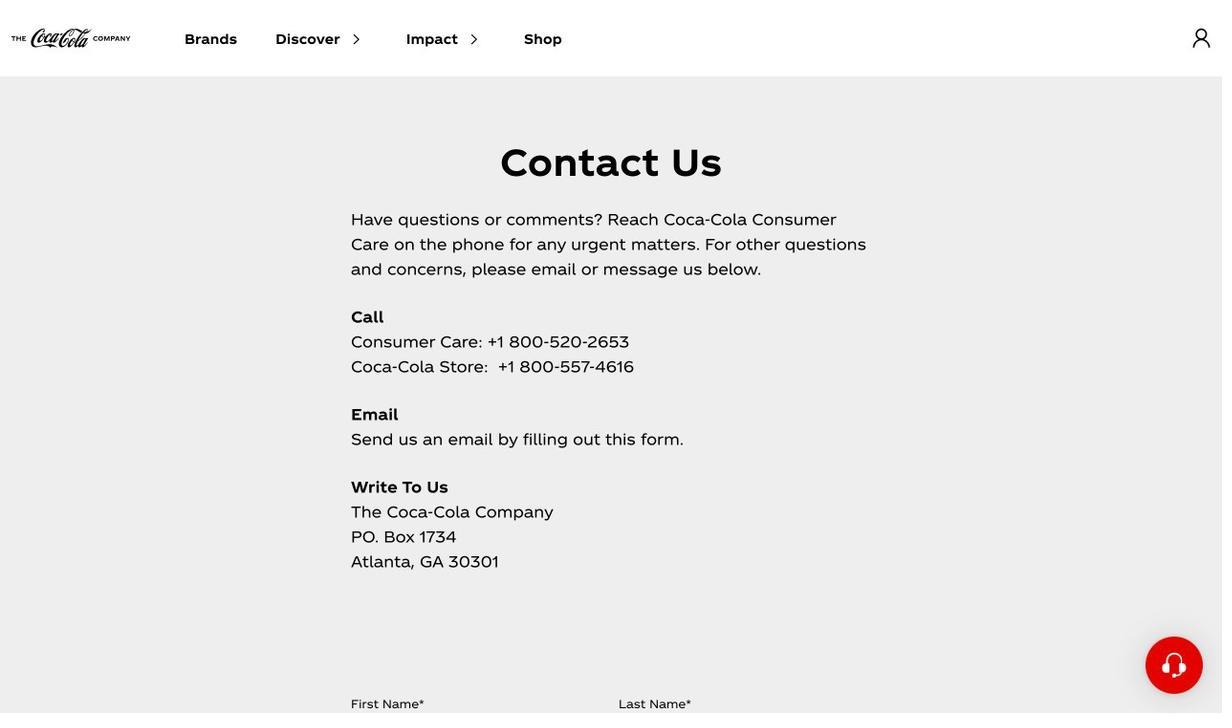 Task type: locate. For each thing, give the bounding box(es) containing it.
coca cola company logo image
[[11, 29, 131, 48]]

account image
[[1190, 27, 1213, 50]]



Task type: describe. For each thing, give the bounding box(es) containing it.
live chat element
[[1146, 637, 1203, 694]]



Task type: vqa. For each thing, say whether or not it's contained in the screenshot.
First Name* text box
no



